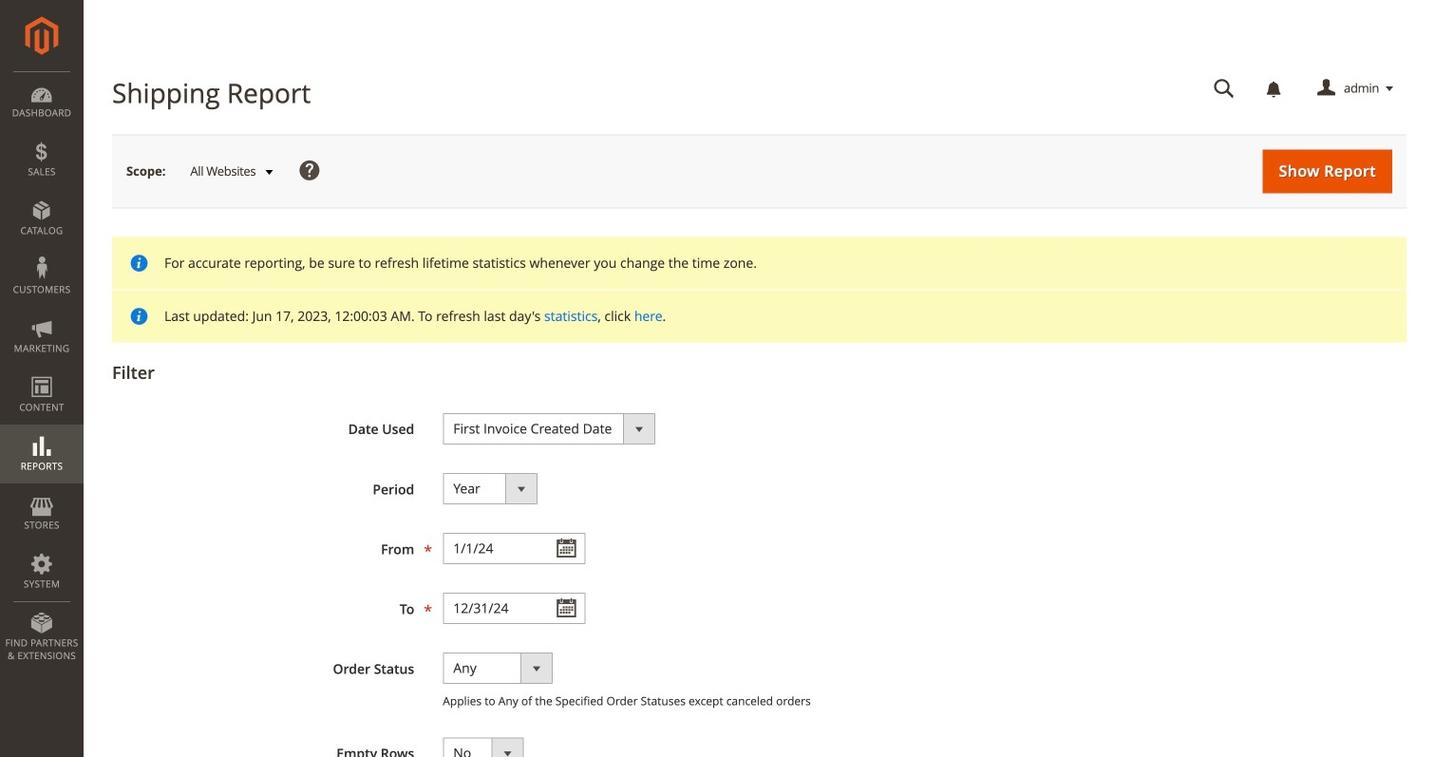 Task type: locate. For each thing, give the bounding box(es) containing it.
menu bar
[[0, 71, 84, 672]]

None text field
[[443, 533, 586, 565], [443, 593, 586, 624], [443, 533, 586, 565], [443, 593, 586, 624]]

None text field
[[1201, 72, 1249, 105]]



Task type: describe. For each thing, give the bounding box(es) containing it.
magento admin panel image
[[25, 16, 58, 55]]



